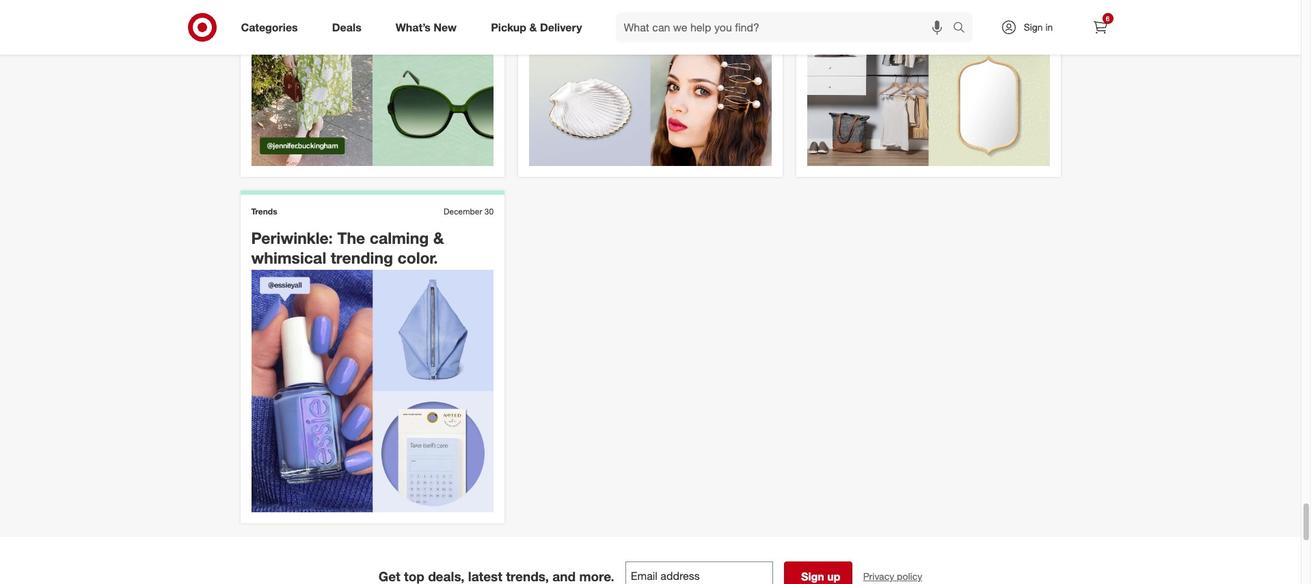 Task type: describe. For each thing, give the bounding box(es) containing it.
6 link
[[1085, 12, 1116, 42]]

what's
[[396, 20, 431, 34]]

& inside the pickup & delivery link
[[530, 20, 537, 34]]

december 30
[[444, 206, 494, 217]]

in
[[1046, 21, 1053, 33]]

deals
[[332, 20, 362, 34]]

pickup
[[491, 20, 527, 34]]

the
[[337, 228, 365, 247]]

sign up
[[801, 570, 841, 584]]

search
[[947, 22, 980, 35]]

up
[[828, 570, 841, 584]]

periwinkle:
[[251, 228, 333, 247]]

periwinkle: the calming & whimsical trending color.
[[251, 228, 444, 267]]

sign for sign up
[[801, 570, 824, 584]]

privacy policy
[[863, 571, 923, 583]]

30
[[485, 206, 494, 217]]

6
[[1106, 14, 1110, 23]]

pickup & delivery
[[491, 20, 582, 34]]

sign in link
[[989, 12, 1075, 42]]

deals link
[[320, 12, 379, 42]]

what's new link
[[384, 12, 474, 42]]

trending
[[331, 248, 393, 267]]



Task type: locate. For each thing, give the bounding box(es) containing it.
calming
[[370, 228, 429, 247]]

categories link
[[229, 12, 315, 42]]

what's new
[[396, 20, 457, 34]]

What can we help you find? suggestions appear below search field
[[616, 12, 956, 42]]

40 reasons to love green. image
[[251, 0, 494, 166]]

1 horizontal spatial sign
[[1024, 21, 1043, 33]]

pickup & delivery link
[[479, 12, 599, 42]]

privacy
[[863, 571, 894, 583]]

sign left 'up'
[[801, 570, 824, 584]]

delivery
[[540, 20, 582, 34]]

ways to freshen up your closet (without buying new clothes). image
[[807, 0, 1050, 166]]

0 vertical spatial sign
[[1024, 21, 1043, 33]]

sign
[[1024, 21, 1043, 33], [801, 570, 824, 584]]

sign left in on the top
[[1024, 21, 1043, 33]]

new
[[434, 20, 457, 34]]

1 vertical spatial &
[[433, 228, 444, 247]]

0 vertical spatial &
[[530, 20, 537, 34]]

sign inside button
[[801, 570, 824, 584]]

sign in
[[1024, 21, 1053, 33]]

policy
[[897, 571, 923, 583]]

None text field
[[625, 562, 773, 585]]

all the reasons we love pearl. image
[[529, 0, 772, 166]]

1 horizontal spatial &
[[530, 20, 537, 34]]

december
[[444, 206, 482, 217]]

1 vertical spatial sign
[[801, 570, 824, 584]]

& inside periwinkle: the calming & whimsical trending color.
[[433, 228, 444, 247]]

color.
[[398, 248, 438, 267]]

privacy policy link
[[863, 570, 923, 584]]

periwinkle: the calming & whimsical trending color. image
[[251, 270, 494, 513]]

& right pickup
[[530, 20, 537, 34]]

categories
[[241, 20, 298, 34]]

search button
[[947, 12, 980, 45]]

0 horizontal spatial &
[[433, 228, 444, 247]]

whimsical
[[251, 248, 326, 267]]

trends
[[251, 206, 277, 217]]

&
[[530, 20, 537, 34], [433, 228, 444, 247]]

0 horizontal spatial sign
[[801, 570, 824, 584]]

sign for sign in
[[1024, 21, 1043, 33]]

sign up button
[[784, 562, 853, 585]]

& up 'color.'
[[433, 228, 444, 247]]



Task type: vqa. For each thing, say whether or not it's contained in the screenshot.
Delivery
yes



